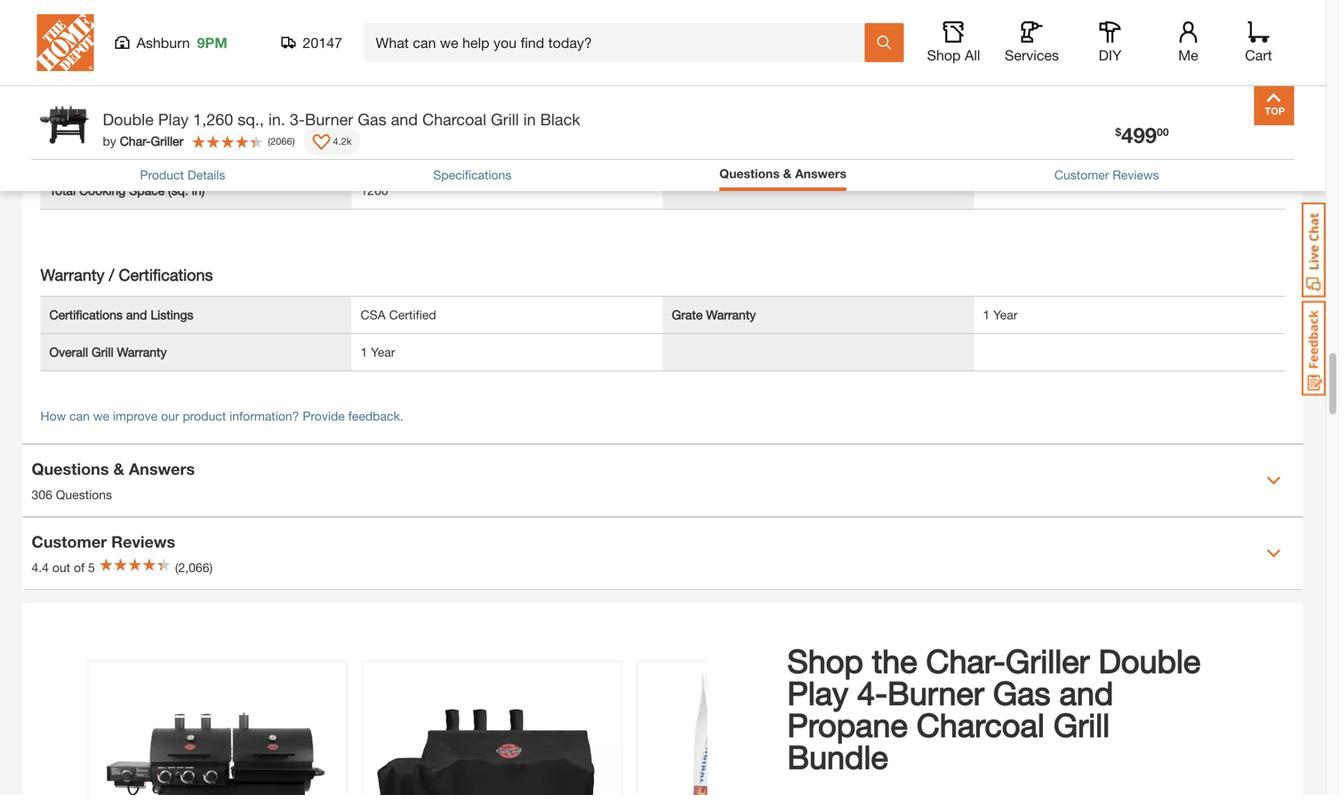 Task type: describe. For each thing, give the bounding box(es) containing it.
griller inside shop the char-griller double play 4-burner gas and propane charcoal grill bundle
[[1006, 643, 1090, 680]]

cooking for primary
[[95, 108, 142, 123]]

space for primary cooking space (sq. in.)
[[146, 108, 181, 123]]

(
[[268, 135, 270, 147]]

all
[[965, 47, 980, 64]]

90-day
[[361, 146, 401, 161]]

ashburn 9pm
[[137, 34, 227, 51]]

$ 499 00
[[1116, 122, 1169, 148]]

me button
[[1160, 21, 1217, 64]]

$
[[1116, 126, 1121, 138]]

shop for shop all
[[927, 47, 961, 64]]

4-
[[857, 675, 888, 712]]

how can we improve our product information? provide feedback. link
[[40, 409, 403, 424]]

caret image
[[1267, 474, 1281, 488]]

answers for questions & answers
[[795, 166, 847, 181]]

how can we improve our product information? provide feedback.
[[40, 409, 403, 424]]

product details
[[140, 168, 225, 182]]

0 horizontal spatial burner
[[305, 110, 353, 129]]

dual fuel grill
[[361, 71, 438, 86]]

bundle
[[787, 739, 888, 776]]

primary for primary burner btu's
[[672, 71, 715, 86]]

our
[[161, 409, 179, 424]]

secondary cooking space (sq. in.)
[[672, 146, 864, 161]]

shop all
[[927, 47, 980, 64]]

total
[[49, 183, 76, 198]]

20147
[[303, 34, 342, 51]]

sq.,
[[238, 110, 264, 129]]

by char-griller
[[103, 134, 183, 149]]

play inside shop the char-griller double play 4-burner gas and propane charcoal grill bundle
[[787, 675, 848, 712]]

returnable
[[49, 146, 110, 161]]

csa
[[361, 308, 386, 322]]

0 vertical spatial customer reviews
[[1055, 168, 1159, 182]]

2 vertical spatial questions
[[56, 488, 112, 502]]

provide
[[303, 409, 345, 424]]

space for total cooking space (sq. in)
[[129, 183, 165, 198]]

csa certified
[[361, 308, 436, 322]]

2066
[[270, 135, 292, 147]]

1 vertical spatial in
[[1024, 146, 1034, 161]]

listings
[[151, 308, 193, 322]]

services button
[[1004, 21, 1060, 64]]

top button
[[1254, 85, 1294, 125]]

(2,066)
[[175, 561, 213, 575]]

double play 1,260 sq., in. 3-burner gas and charcoal grill in black
[[103, 110, 580, 129]]

warranty / certifications
[[40, 265, 213, 285]]

4.4
[[32, 561, 49, 575]]

384 sq in
[[983, 146, 1034, 161]]

00
[[1157, 126, 1169, 138]]

black
[[540, 110, 580, 129]]

product
[[183, 409, 226, 424]]

306
[[32, 488, 52, 502]]

384
[[983, 146, 1004, 161]]

outdoor living product type
[[49, 71, 209, 86]]

specifications
[[433, 168, 512, 182]]

cart link
[[1239, 21, 1278, 64]]

4.2k button
[[304, 128, 361, 155]]

of
[[74, 561, 85, 575]]

shop all button
[[925, 21, 982, 64]]

2 vertical spatial warranty
[[117, 345, 167, 360]]

out
[[52, 561, 70, 575]]

0 horizontal spatial griller
[[151, 134, 183, 149]]

1 vertical spatial 1
[[361, 345, 368, 360]]

20147 button
[[281, 34, 343, 52]]

cart
[[1245, 47, 1272, 64]]

by
[[103, 134, 116, 149]]

btu's
[[759, 71, 793, 86]]

shop for shop the char-griller double play 4-burner gas and propane charcoal grill bundle
[[787, 643, 863, 680]]

2 horizontal spatial warranty
[[706, 308, 756, 322]]

2 burners from the left
[[371, 34, 415, 48]]

how
[[40, 409, 66, 424]]

overall
[[49, 345, 88, 360]]

char- inside shop the char-griller double play 4-burner gas and propane charcoal grill bundle
[[926, 643, 1006, 680]]

number
[[49, 34, 94, 48]]

9pm
[[197, 34, 227, 51]]

fuel
[[389, 71, 413, 86]]

0 horizontal spatial in
[[523, 110, 536, 129]]

1 horizontal spatial 1 year
[[983, 308, 1018, 322]]

1 vertical spatial product
[[140, 168, 184, 182]]

type
[[183, 71, 209, 86]]

grill inside shop the char-griller double play 4-burner gas and propane charcoal grill bundle
[[1054, 707, 1110, 744]]

primary cooking space (sq. in.)
[[49, 108, 225, 123]]

0 vertical spatial charcoal
[[422, 110, 486, 129]]

can
[[69, 409, 90, 424]]

display image
[[313, 134, 330, 152]]

1,260
[[193, 110, 233, 129]]

double inside shop the char-griller double play 4-burner gas and propane charcoal grill bundle
[[1099, 643, 1201, 680]]

number of main burners
[[49, 34, 189, 48]]

propane
[[787, 707, 908, 744]]

(sq. for secondary cooking space (sq. in.)
[[824, 146, 845, 161]]

0 vertical spatial product
[[135, 71, 179, 86]]

0 vertical spatial and
[[391, 110, 418, 129]]

40800
[[983, 71, 1018, 86]]

certified
[[389, 308, 436, 322]]

0 vertical spatial year
[[993, 308, 1018, 322]]

gas inside shop the char-griller double play 4-burner gas and propane charcoal grill bundle
[[993, 675, 1051, 712]]

2 package product image image from the left
[[363, 663, 622, 796]]

& for questions & answers
[[783, 166, 792, 181]]

shop the char-griller double play 4-burner gas and propane charcoal grill bundle
[[787, 643, 1201, 776]]

3-
[[290, 110, 305, 129]]

0 vertical spatial certifications
[[119, 265, 213, 285]]

1 horizontal spatial 1
[[983, 308, 990, 322]]

outdoor
[[49, 71, 95, 86]]

0 horizontal spatial warranty
[[40, 265, 104, 285]]

)
[[292, 135, 295, 147]]

(sq. for total cooking space (sq. in)
[[168, 183, 188, 198]]

primary for primary cooking space (sq. in.)
[[49, 108, 92, 123]]

0 horizontal spatial 1 year
[[361, 345, 395, 360]]

burner inside shop the char-griller double play 4-burner gas and propane charcoal grill bundle
[[888, 675, 984, 712]]

of
[[98, 34, 111, 48]]



Task type: vqa. For each thing, say whether or not it's contained in the screenshot.
Ask a Question Question
no



Task type: locate. For each thing, give the bounding box(es) containing it.
in)
[[192, 183, 205, 198]]

questions up 306
[[32, 460, 109, 479]]

answers
[[795, 166, 847, 181], [129, 460, 195, 479]]

grate
[[672, 308, 703, 322]]

1 horizontal spatial shop
[[927, 47, 961, 64]]

1 vertical spatial shop
[[787, 643, 863, 680]]

0 vertical spatial in
[[523, 110, 536, 129]]

customer reviews up 5
[[32, 533, 175, 552]]

0 horizontal spatial charcoal
[[422, 110, 486, 129]]

questions down secondary cooking space (sq. in.)
[[720, 166, 780, 181]]

me
[[1178, 47, 1199, 64]]

customer
[[1055, 168, 1109, 182], [32, 533, 107, 552]]

overall grill warranty
[[49, 345, 167, 360]]

1 horizontal spatial year
[[993, 308, 1018, 322]]

2 vertical spatial burner
[[888, 675, 984, 712]]

burners right main
[[145, 34, 189, 48]]

0 vertical spatial cooking
[[95, 108, 142, 123]]

1 package product image image from the left
[[88, 663, 347, 796]]

grate warranty
[[672, 308, 756, 322]]

1 vertical spatial griller
[[1006, 643, 1090, 680]]

caret image
[[1267, 547, 1281, 561]]

and
[[391, 110, 418, 129], [126, 308, 147, 322], [1060, 675, 1114, 712]]

customer reviews down $
[[1055, 168, 1159, 182]]

1 vertical spatial charcoal
[[917, 707, 1045, 744]]

1 vertical spatial certifications
[[49, 308, 123, 322]]

grill
[[416, 71, 438, 86], [491, 110, 519, 129], [92, 345, 113, 360], [1054, 707, 1110, 744]]

warranty left /
[[40, 265, 104, 285]]

questions for questions & answers
[[720, 166, 780, 181]]

live chat image
[[1302, 203, 1326, 298]]

in
[[523, 110, 536, 129], [1024, 146, 1034, 161]]

questions
[[720, 166, 780, 181], [32, 460, 109, 479], [56, 488, 112, 502]]

product
[[135, 71, 179, 86], [140, 168, 184, 182]]

0 horizontal spatial year
[[371, 345, 395, 360]]

0 vertical spatial 1
[[983, 308, 990, 322]]

feedback.
[[348, 409, 403, 424]]

improve
[[113, 409, 158, 424]]

the
[[872, 643, 917, 680]]

4.4 out of 5
[[32, 561, 95, 575]]

customer reviews button
[[1055, 166, 1159, 184], [1055, 166, 1159, 184]]

space up questions & answers on the right top
[[785, 146, 821, 161]]

specifications button
[[433, 166, 512, 184], [433, 166, 512, 184]]

1 horizontal spatial gas
[[993, 675, 1051, 712]]

0 vertical spatial 1 year
[[983, 308, 1018, 322]]

primary up secondary
[[672, 71, 715, 86]]

0 vertical spatial gas
[[358, 110, 386, 129]]

certifications and listings
[[49, 308, 193, 322]]

1 horizontal spatial charcoal
[[917, 707, 1045, 744]]

cooking up questions & answers on the right top
[[735, 146, 782, 161]]

1 horizontal spatial warranty
[[117, 345, 167, 360]]

shop
[[927, 47, 961, 64], [787, 643, 863, 680]]

0 horizontal spatial customer
[[32, 533, 107, 552]]

2 horizontal spatial burner
[[888, 675, 984, 712]]

0 vertical spatial shop
[[927, 47, 961, 64]]

0 vertical spatial &
[[783, 166, 792, 181]]

in.
[[268, 110, 285, 129]]

reviews
[[1113, 168, 1159, 182], [111, 533, 175, 552]]

1260
[[361, 183, 388, 198]]

charcoal inside shop the char-griller double play 4-burner gas and propane charcoal grill bundle
[[917, 707, 1045, 744]]

charcoal
[[422, 110, 486, 129], [917, 707, 1045, 744]]

day
[[379, 146, 401, 161]]

char- right the
[[926, 643, 1006, 680]]

0 vertical spatial griller
[[151, 134, 183, 149]]

0 vertical spatial questions
[[720, 166, 780, 181]]

certifications up overall
[[49, 308, 123, 322]]

1 vertical spatial and
[[126, 308, 147, 322]]

main
[[114, 34, 141, 48]]

1 vertical spatial (sq.
[[824, 146, 845, 161]]

primary burner btu's
[[672, 71, 793, 86]]

1 vertical spatial year
[[371, 345, 395, 360]]

(sq.
[[184, 108, 205, 123], [824, 146, 845, 161], [168, 183, 188, 198]]

0 vertical spatial play
[[158, 110, 189, 129]]

space up by char-griller
[[146, 108, 181, 123]]

& for questions & answers 306 questions
[[113, 460, 124, 479]]

0 horizontal spatial double
[[103, 110, 154, 129]]

the home depot logo image
[[37, 14, 94, 71]]

0 horizontal spatial package product image image
[[88, 663, 347, 796]]

876
[[361, 108, 381, 123]]

gas
[[358, 110, 386, 129], [993, 675, 1051, 712]]

1 vertical spatial burner
[[305, 110, 353, 129]]

product image image
[[36, 94, 94, 152]]

1 horizontal spatial reviews
[[1113, 168, 1159, 182]]

1 vertical spatial 1 year
[[361, 345, 395, 360]]

reviews up (2,066)
[[111, 533, 175, 552]]

0 horizontal spatial and
[[126, 308, 147, 322]]

1 vertical spatial play
[[787, 675, 848, 712]]

0 horizontal spatial 1
[[361, 345, 368, 360]]

questions for questions & answers 306 questions
[[32, 460, 109, 479]]

3 package product image image from the left
[[638, 663, 896, 796]]

& down improve at the left bottom of the page
[[113, 460, 124, 479]]

0 vertical spatial burner
[[718, 71, 756, 86]]

2 vertical spatial and
[[1060, 675, 1114, 712]]

diy
[[1099, 47, 1122, 64]]

0 vertical spatial space
[[146, 108, 181, 123]]

cooking for secondary
[[735, 146, 782, 161]]

certifications
[[119, 265, 213, 285], [49, 308, 123, 322]]

services
[[1005, 47, 1059, 64]]

4.2k
[[333, 135, 352, 147]]

499
[[1121, 122, 1157, 148]]

customer reviews
[[1055, 168, 1159, 182], [32, 533, 175, 552]]

& down secondary cooking space (sq. in.)
[[783, 166, 792, 181]]

shop inside button
[[927, 47, 961, 64]]

in.) for secondary cooking space (sq. in.)
[[848, 146, 864, 161]]

2 vertical spatial cooking
[[79, 183, 126, 198]]

information?
[[230, 409, 299, 424]]

0 vertical spatial in.)
[[208, 108, 225, 123]]

0 horizontal spatial burners
[[145, 34, 189, 48]]

feedback link image
[[1302, 301, 1326, 397]]

1 vertical spatial char-
[[926, 643, 1006, 680]]

2 vertical spatial (sq.
[[168, 183, 188, 198]]

1 horizontal spatial char-
[[926, 643, 1006, 680]]

0 horizontal spatial reviews
[[111, 533, 175, 552]]

char-
[[120, 134, 151, 149], [926, 643, 1006, 680]]

char- down primary cooking space (sq. in.) on the top left
[[120, 134, 151, 149]]

1 burners from the left
[[145, 34, 189, 48]]

living
[[99, 71, 132, 86]]

1 vertical spatial reviews
[[111, 533, 175, 552]]

questions & answers 306 questions
[[32, 460, 195, 502]]

answers inside questions & answers 306 questions
[[129, 460, 195, 479]]

1 vertical spatial answers
[[129, 460, 195, 479]]

1 horizontal spatial primary
[[672, 71, 715, 86]]

in right sq
[[1024, 146, 1034, 161]]

package product image image
[[88, 663, 347, 796], [363, 663, 622, 796], [638, 663, 896, 796]]

( 2066 )
[[268, 135, 295, 147]]

0 horizontal spatial &
[[113, 460, 124, 479]]

(sq. up questions & answers on the right top
[[824, 146, 845, 161]]

product down ashburn
[[135, 71, 179, 86]]

5
[[88, 561, 95, 575]]

2 horizontal spatial package product image image
[[638, 663, 896, 796]]

0 vertical spatial warranty
[[40, 265, 104, 285]]

ashburn
[[137, 34, 190, 51]]

3 burners
[[361, 34, 415, 48]]

answers down the our
[[129, 460, 195, 479]]

1 horizontal spatial and
[[391, 110, 418, 129]]

secondary
[[672, 146, 732, 161]]

1 vertical spatial questions
[[32, 460, 109, 479]]

diy button
[[1082, 21, 1139, 64]]

product up the total cooking space (sq. in)
[[140, 168, 184, 182]]

1 vertical spatial customer reviews
[[32, 533, 175, 552]]

1 vertical spatial space
[[785, 146, 821, 161]]

in.) for primary cooking space (sq. in.)
[[208, 108, 225, 123]]

What can we help you find today? search field
[[376, 24, 864, 61]]

1 horizontal spatial &
[[783, 166, 792, 181]]

0 horizontal spatial answers
[[129, 460, 195, 479]]

0 vertical spatial char-
[[120, 134, 151, 149]]

0 vertical spatial double
[[103, 110, 154, 129]]

warranty right grate
[[706, 308, 756, 322]]

1 horizontal spatial answers
[[795, 166, 847, 181]]

dual
[[361, 71, 386, 86]]

primary down the outdoor
[[49, 108, 92, 123]]

1 horizontal spatial customer reviews
[[1055, 168, 1159, 182]]

1 horizontal spatial burner
[[718, 71, 756, 86]]

90-
[[361, 146, 379, 161]]

and inside shop the char-griller double play 4-burner gas and propane charcoal grill bundle
[[1060, 675, 1114, 712]]

1 horizontal spatial in.)
[[848, 146, 864, 161]]

in left black
[[523, 110, 536, 129]]

answers down secondary cooking space (sq. in.)
[[795, 166, 847, 181]]

play
[[158, 110, 189, 129], [787, 675, 848, 712]]

1 vertical spatial in.)
[[848, 146, 864, 161]]

1 horizontal spatial customer
[[1055, 168, 1109, 182]]

burners right '3'
[[371, 34, 415, 48]]

(sq. down type
[[184, 108, 205, 123]]

(sq. down the product details
[[168, 183, 188, 198]]

warranty
[[40, 265, 104, 285], [706, 308, 756, 322], [117, 345, 167, 360]]

1 horizontal spatial griller
[[1006, 643, 1090, 680]]

& inside questions & answers 306 questions
[[113, 460, 124, 479]]

0 vertical spatial answers
[[795, 166, 847, 181]]

0 vertical spatial primary
[[672, 71, 715, 86]]

sq
[[1007, 146, 1021, 161]]

/
[[109, 265, 114, 285]]

3
[[361, 34, 368, 48]]

space down the product details
[[129, 183, 165, 198]]

&
[[783, 166, 792, 181], [113, 460, 124, 479]]

certifications up listings
[[119, 265, 213, 285]]

space
[[146, 108, 181, 123], [785, 146, 821, 161], [129, 183, 165, 198]]

0 horizontal spatial in.)
[[208, 108, 225, 123]]

1 horizontal spatial burners
[[371, 34, 415, 48]]

we
[[93, 409, 109, 424]]

1 vertical spatial primary
[[49, 108, 92, 123]]

1 vertical spatial customer
[[32, 533, 107, 552]]

1 vertical spatial gas
[[993, 675, 1051, 712]]

questions & answers
[[720, 166, 847, 181]]

space for secondary cooking space (sq. in.)
[[785, 146, 821, 161]]

1 horizontal spatial double
[[1099, 643, 1201, 680]]

1 horizontal spatial in
[[1024, 146, 1034, 161]]

2 horizontal spatial and
[[1060, 675, 1114, 712]]

shop inside shop the char-griller double play 4-burner gas and propane charcoal grill bundle
[[787, 643, 863, 680]]

details
[[187, 168, 225, 182]]

1 vertical spatial warranty
[[706, 308, 756, 322]]

1 vertical spatial cooking
[[735, 146, 782, 161]]

0 horizontal spatial primary
[[49, 108, 92, 123]]

warranty down certifications and listings
[[117, 345, 167, 360]]

0 vertical spatial reviews
[[1113, 168, 1159, 182]]

griller
[[151, 134, 183, 149], [1006, 643, 1090, 680]]

0 horizontal spatial gas
[[358, 110, 386, 129]]

questions right 306
[[56, 488, 112, 502]]

0 horizontal spatial play
[[158, 110, 189, 129]]

0 vertical spatial customer
[[1055, 168, 1109, 182]]

(sq. for primary cooking space (sq. in.)
[[184, 108, 205, 123]]

0 horizontal spatial char-
[[120, 134, 151, 149]]

cooking for total
[[79, 183, 126, 198]]

play left 4- on the right
[[787, 675, 848, 712]]

cooking up by
[[95, 108, 142, 123]]

cooking right total
[[79, 183, 126, 198]]

play up by char-griller
[[158, 110, 189, 129]]

shop left the all
[[927, 47, 961, 64]]

total cooking space (sq. in)
[[49, 183, 205, 198]]

reviews down '499'
[[1113, 168, 1159, 182]]

answers for questions & answers 306 questions
[[129, 460, 195, 479]]

0 vertical spatial (sq.
[[184, 108, 205, 123]]

double
[[103, 110, 154, 129], [1099, 643, 1201, 680]]

2 vertical spatial space
[[129, 183, 165, 198]]

shop up propane
[[787, 643, 863, 680]]

year
[[993, 308, 1018, 322], [371, 345, 395, 360]]

0 horizontal spatial customer reviews
[[32, 533, 175, 552]]



